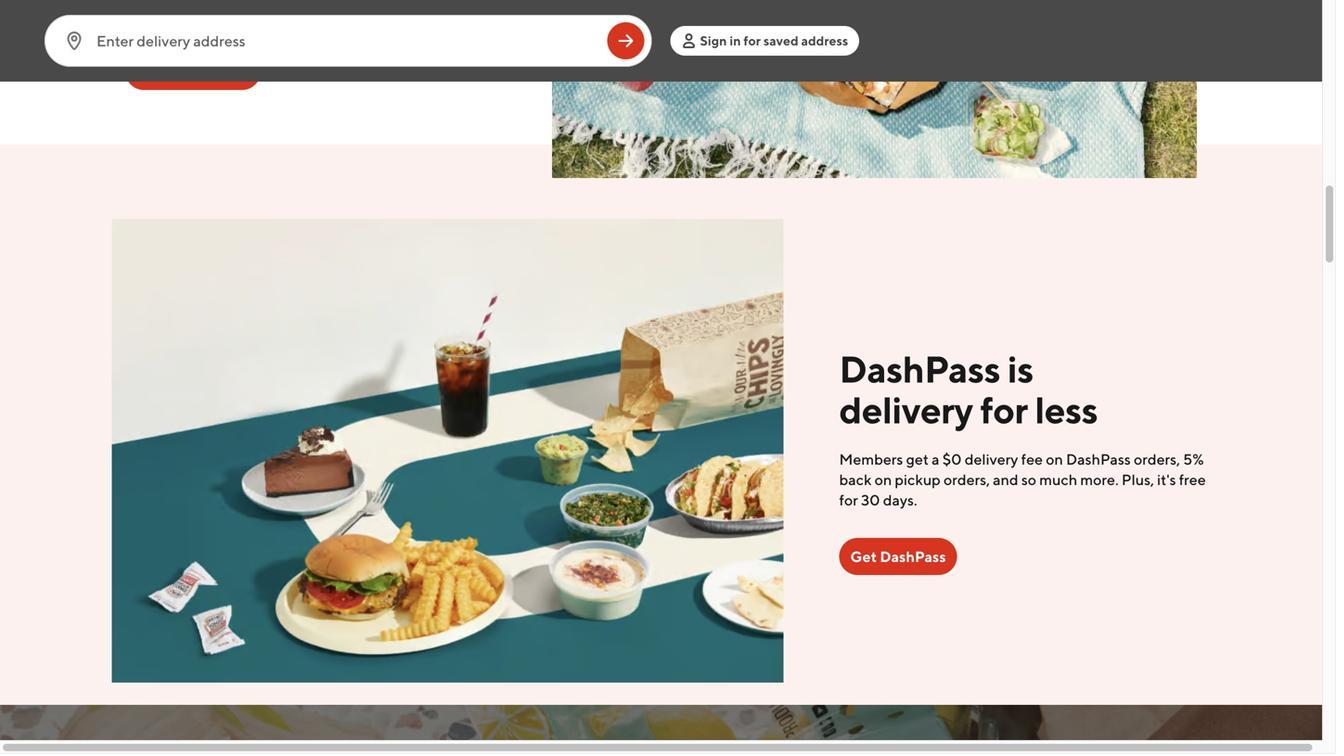 Task type: describe. For each thing, give the bounding box(es) containing it.
plus,
[[1122, 471, 1155, 489]]

for inside the 'members get a $0 delivery fee on dashpass orders, 5% back on pickup orders, and so much more. plus, it's free for 30 days.'
[[840, 491, 858, 509]]

fee
[[1022, 451, 1043, 468]]

members
[[840, 451, 903, 468]]

is
[[1008, 347, 1034, 391]]

dashpass inside dashpass is delivery for less
[[840, 347, 1001, 391]]

0 horizontal spatial for
[[744, 33, 761, 48]]

find
[[136, 63, 168, 80]]

saved
[[764, 33, 799, 48]]

members get a $0 delivery fee on dashpass orders, 5% back on pickup orders, and so much more. plus, it's free for 30 days.
[[840, 451, 1206, 509]]

and
[[993, 471, 1019, 489]]

delivery inside the 'members get a $0 delivery fee on dashpass orders, 5% back on pickup orders, and so much more. plus, it's free for 30 days.'
[[965, 451, 1019, 468]]

1 vertical spatial orders,
[[944, 471, 990, 489]]

dashpass inside the 'members get a $0 delivery fee on dashpass orders, 5% back on pickup orders, and so much more. plus, it's free for 30 days.'
[[1066, 451, 1131, 468]]

Your delivery address text field
[[97, 31, 596, 51]]

back
[[840, 471, 872, 489]]

sign in for saved address
[[700, 33, 849, 48]]

sign in for saved address link
[[671, 26, 860, 56]]

find restaurants
[[136, 63, 250, 80]]

find restaurants link
[[125, 53, 261, 90]]

free
[[1179, 471, 1206, 489]]

2 vertical spatial dashpass
[[880, 548, 946, 566]]

less
[[1035, 388, 1098, 432]]

everything you crave, delivered. image
[[552, 0, 1197, 178]]

dashpass is delivery for less image
[[112, 219, 784, 683]]

address
[[801, 33, 849, 48]]

get
[[851, 548, 877, 566]]

pickup
[[895, 471, 941, 489]]

1 vertical spatial on
[[875, 471, 892, 489]]



Task type: vqa. For each thing, say whether or not it's contained in the screenshot.
bottommost Signature
no



Task type: locate. For each thing, give the bounding box(es) containing it.
get dashpass
[[851, 548, 946, 566]]

so
[[1022, 471, 1037, 489]]

0 horizontal spatial on
[[875, 471, 892, 489]]

1 horizontal spatial on
[[1046, 451, 1064, 468]]

0 vertical spatial dashpass
[[840, 347, 1001, 391]]

for inside dashpass is delivery for less
[[981, 388, 1028, 432]]

0 vertical spatial orders,
[[1134, 451, 1181, 468]]

5%
[[1184, 451, 1204, 468]]

delivery up get
[[840, 388, 973, 432]]

2 horizontal spatial for
[[981, 388, 1028, 432]]

sign
[[700, 33, 727, 48]]

0 vertical spatial for
[[744, 33, 761, 48]]

delivery up and
[[965, 451, 1019, 468]]

get dashpass link
[[840, 538, 958, 575]]

2 vertical spatial for
[[840, 491, 858, 509]]

30
[[861, 491, 880, 509]]

delivery
[[840, 388, 973, 432], [965, 451, 1019, 468]]

$0
[[943, 451, 962, 468]]

on up much
[[1046, 451, 1064, 468]]

in
[[730, 33, 741, 48]]

a
[[932, 451, 940, 468]]

0 vertical spatial delivery
[[840, 388, 973, 432]]

dashpass right get
[[880, 548, 946, 566]]

days.
[[883, 491, 918, 509]]

1 vertical spatial delivery
[[965, 451, 1019, 468]]

1 horizontal spatial orders,
[[1134, 451, 1181, 468]]

orders, up 'it's'
[[1134, 451, 1181, 468]]

for up fee
[[981, 388, 1028, 432]]

on down members
[[875, 471, 892, 489]]

restaurants
[[171, 63, 250, 80]]

dashpass up more.
[[1066, 451, 1131, 468]]

find restaurants image
[[615, 30, 637, 52]]

much
[[1040, 471, 1078, 489]]

orders, down $0
[[944, 471, 990, 489]]

for right the in
[[744, 33, 761, 48]]

it's
[[1158, 471, 1177, 489]]

dashpass is delivery for less
[[840, 347, 1098, 432]]

1 vertical spatial for
[[981, 388, 1028, 432]]

on
[[1046, 451, 1064, 468], [875, 471, 892, 489]]

0 vertical spatial on
[[1046, 451, 1064, 468]]

orders,
[[1134, 451, 1181, 468], [944, 471, 990, 489]]

0 horizontal spatial orders,
[[944, 471, 990, 489]]

dashpass up get
[[840, 347, 1001, 391]]

more.
[[1081, 471, 1119, 489]]

delivery inside dashpass is delivery for less
[[840, 388, 973, 432]]

1 vertical spatial dashpass
[[1066, 451, 1131, 468]]

for down the back
[[840, 491, 858, 509]]

for
[[744, 33, 761, 48], [981, 388, 1028, 432], [840, 491, 858, 509]]

dashpass
[[840, 347, 1001, 391], [1066, 451, 1131, 468], [880, 548, 946, 566]]

1 horizontal spatial for
[[840, 491, 858, 509]]

get
[[906, 451, 929, 468]]



